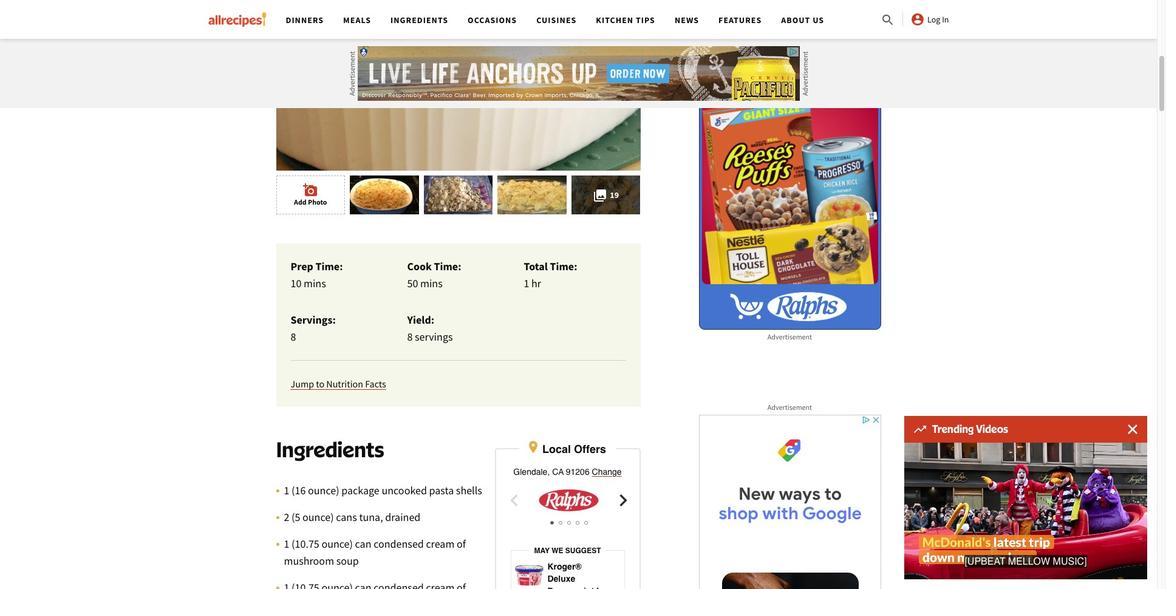 Task type: locate. For each thing, give the bounding box(es) containing it.
add photo
[[294, 198, 327, 207]]

features
[[719, 15, 762, 26]]

of
[[457, 537, 466, 551]]

servings: 8
[[291, 313, 336, 344]]

offers
[[574, 443, 606, 456]]

time: right 'cook'
[[434, 260, 461, 273]]

mushroom
[[284, 554, 334, 568]]

ingredients link
[[391, 15, 448, 26]]

tips
[[636, 15, 655, 26]]

facts
[[365, 378, 386, 390]]

3 time: from the left
[[550, 260, 577, 273]]

2 mins from the left
[[420, 277, 443, 290]]

add photo button
[[276, 176, 345, 215]]

condensed cream of mushroom soup
[[284, 537, 466, 568]]

nutrition
[[326, 378, 363, 390]]

8 inside servings: 8
[[291, 330, 296, 344]]

videos
[[976, 423, 1008, 436]]

add photo image
[[303, 183, 318, 198]]

cuisines link
[[536, 15, 577, 26]]

1
[[524, 277, 529, 290], [284, 484, 289, 498], [284, 537, 289, 551]]

time: for total time: 1 hr
[[550, 260, 577, 273]]

us
[[813, 15, 824, 26]]

8 down servings:
[[291, 330, 296, 344]]

hr
[[532, 277, 541, 290]]

jump
[[291, 378, 314, 390]]

0 horizontal spatial mins
[[304, 277, 326, 290]]

(16
[[292, 484, 306, 498]]

home image
[[208, 12, 266, 27]]

occasions link
[[468, 15, 517, 26]]

mins inside prep time: 10 mins
[[304, 277, 326, 290]]

1 vertical spatial ounce)
[[303, 510, 334, 524]]

2 8 from the left
[[407, 330, 413, 344]]

news link
[[675, 15, 699, 26]]

1 8 from the left
[[291, 330, 296, 344]]

navigation
[[276, 0, 881, 39]]

news
[[675, 15, 699, 26]]

1 inside total time: 1 hr
[[524, 277, 529, 290]]

2 horizontal spatial time:
[[550, 260, 577, 273]]

trending
[[932, 423, 974, 436]]

1 horizontal spatial 8
[[407, 330, 413, 344]]

video player application
[[904, 443, 1147, 580]]

1 horizontal spatial time:
[[434, 260, 461, 273]]

log in link
[[911, 12, 949, 27]]

time: inside cook time: 50 mins
[[434, 260, 461, 273]]

0 vertical spatial 1
[[524, 277, 529, 290]]

local offers
[[542, 443, 606, 456]]

ca
[[552, 467, 564, 477]]

ounce) right (5
[[303, 510, 334, 524]]

account image
[[911, 12, 925, 27]]

ounce)
[[308, 484, 339, 498], [303, 510, 334, 524], [322, 537, 353, 551]]

2 vertical spatial ounce)
[[322, 537, 353, 551]]

mins for cook
[[420, 277, 443, 290]]

time:
[[316, 260, 343, 273], [434, 260, 461, 273], [550, 260, 577, 273]]

0 vertical spatial ingredients
[[391, 15, 448, 26]]

search image
[[881, 13, 895, 27]]

1 left (10.75
[[284, 537, 289, 551]]

50
[[407, 277, 418, 290]]

meals
[[343, 15, 371, 26]]

2 vertical spatial 1
[[284, 537, 289, 551]]

features link
[[719, 15, 762, 26]]

mins inside cook time: 50 mins
[[420, 277, 443, 290]]

0 horizontal spatial time:
[[316, 260, 343, 273]]

1 left hr
[[524, 277, 529, 290]]

pasta
[[429, 484, 454, 498]]

time: right total
[[550, 260, 577, 273]]

time: inside prep time: 10 mins
[[316, 260, 343, 273]]

1 horizontal spatial mins
[[420, 277, 443, 290]]

occasions
[[468, 15, 517, 26]]

trending image
[[914, 426, 926, 433]]

time: inside total time: 1 hr
[[550, 260, 577, 273]]

8 down 'yield:'
[[407, 330, 413, 344]]

(5
[[292, 510, 300, 524]]

2 time: from the left
[[434, 260, 461, 273]]

1 vertical spatial ingredients
[[276, 436, 384, 462]]

we
[[552, 547, 563, 555]]

1 time: from the left
[[316, 260, 343, 273]]

yield:
[[407, 313, 434, 327]]

kitchen tips link
[[596, 15, 655, 26]]

about us link
[[781, 15, 824, 26]]

add
[[294, 198, 307, 207]]

ralphs logo image
[[526, 489, 611, 513]]

time: right prep
[[316, 260, 343, 273]]

1 horizontal spatial ingredients
[[391, 15, 448, 26]]

1 vertical spatial 1
[[284, 484, 289, 498]]

mins right 10
[[304, 277, 326, 290]]

8
[[291, 330, 296, 344], [407, 330, 413, 344]]

1 for uncooked pasta shells
[[284, 484, 289, 498]]

ounce) right (16
[[308, 484, 339, 498]]

dinners link
[[286, 15, 324, 26]]

1 left (16
[[284, 484, 289, 498]]

in
[[942, 14, 949, 25]]

mins right 50
[[420, 277, 443, 290]]

1 mins from the left
[[304, 277, 326, 290]]

kitchen
[[596, 15, 634, 26]]

91206
[[566, 467, 590, 477]]

advertisement region
[[699, 0, 881, 330], [357, 46, 800, 101], [699, 415, 881, 589]]

local
[[542, 443, 571, 456]]

1 for condensed cream of mushroom soup
[[284, 537, 289, 551]]

mins
[[304, 277, 326, 290], [420, 277, 443, 290]]

0 vertical spatial ounce)
[[308, 484, 339, 498]]

0 horizontal spatial ingredients
[[276, 436, 384, 462]]

meals link
[[343, 15, 371, 26]]

log in
[[928, 14, 949, 25]]

(10.75
[[292, 537, 319, 551]]

prep
[[291, 260, 313, 273]]

cook time: 50 mins
[[407, 260, 461, 290]]

2
[[284, 510, 289, 524]]

close up view of tuna noodle casserole topped with crushed potato chips in a white baking dish image
[[276, 0, 641, 171]]

yield: 8 servings
[[407, 313, 453, 344]]

trending videos
[[932, 423, 1008, 436]]

cuisines
[[536, 15, 577, 26]]

ounce) up soup
[[322, 537, 353, 551]]

8 inside yield: 8 servings
[[407, 330, 413, 344]]

0 horizontal spatial 8
[[291, 330, 296, 344]]

ingredients
[[391, 15, 448, 26], [276, 436, 384, 462]]



Task type: describe. For each thing, give the bounding box(es) containing it.
cream
[[426, 537, 455, 551]]

peppermint
[[548, 586, 594, 589]]

to
[[316, 378, 324, 390]]

condensed
[[374, 537, 424, 551]]

2 (5 ounce) cans tuna, drained
[[284, 510, 421, 524]]

drained
[[385, 510, 421, 524]]

time: for prep time: 10 mins
[[316, 260, 343, 273]]

close image
[[1128, 425, 1138, 434]]

8 for yield: 8 servings
[[407, 330, 413, 344]]

kitchen tips
[[596, 15, 655, 26]]

about
[[781, 15, 811, 26]]

total time: 1 hr
[[524, 260, 577, 290]]

photo
[[308, 198, 327, 207]]

ounce) for (16
[[308, 484, 339, 498]]

ounce) for (5
[[303, 510, 334, 524]]

10
[[291, 277, 302, 290]]

suggest
[[565, 547, 601, 555]]

soup
[[336, 554, 359, 568]]

about us
[[781, 15, 824, 26]]

time: for cook time: 50 mins
[[434, 260, 461, 273]]

package
[[342, 484, 380, 498]]

tuna,
[[359, 510, 383, 524]]

may
[[534, 547, 550, 555]]

kroger®
[[548, 562, 582, 572]]

dinners
[[286, 15, 324, 26]]

deluxe
[[548, 574, 575, 584]]

servings
[[415, 330, 453, 344]]

1 (10.75 ounce) can
[[284, 537, 374, 551]]

1 (16 ounce) package uncooked pasta shells
[[284, 484, 482, 498]]

kroger® deluxe peppermint i
[[548, 562, 609, 589]]

19
[[610, 190, 619, 201]]

shells
[[456, 484, 482, 498]]

navigation containing dinners
[[276, 0, 881, 39]]

jump to nutrition facts
[[291, 378, 386, 390]]

prep time: 10 mins
[[291, 260, 343, 290]]

19 button
[[572, 176, 641, 215]]

uncooked
[[382, 484, 427, 498]]

mins for prep
[[304, 277, 326, 290]]

change button
[[592, 466, 622, 478]]

change
[[592, 467, 622, 477]]

total
[[524, 260, 548, 273]]

glendale, ca 91206 change
[[514, 467, 622, 477]]

cook
[[407, 260, 432, 273]]

servings:
[[291, 313, 336, 327]]

may we suggest
[[534, 547, 601, 555]]

cans
[[336, 510, 357, 524]]

glendale,
[[514, 467, 550, 477]]

log
[[928, 14, 941, 25]]

ounce) for (10.75
[[322, 537, 353, 551]]

8 for servings: 8
[[291, 330, 296, 344]]

can
[[355, 537, 371, 551]]



Task type: vqa. For each thing, say whether or not it's contained in the screenshot.
add photo
yes



